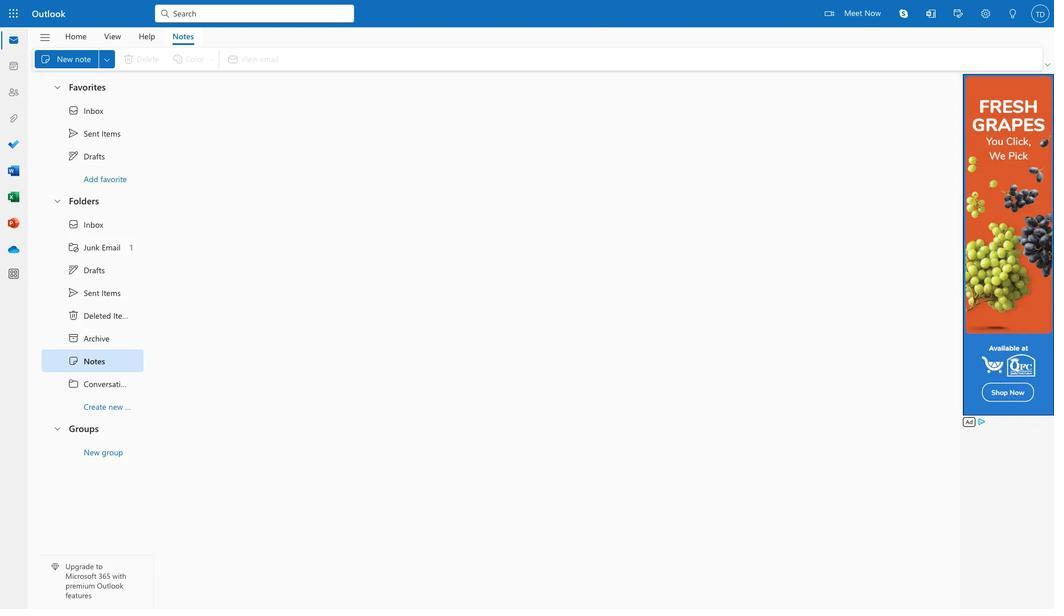 Task type: locate. For each thing, give the bounding box(es) containing it.
 drafts
[[68, 150, 105, 162], [68, 264, 105, 276]]

0 vertical spatial  tree item
[[42, 145, 144, 168]]

0 vertical spatial 
[[68, 105, 79, 116]]

0 vertical spatial items
[[102, 128, 121, 139]]

1  tree item from the top
[[42, 145, 144, 168]]

 down favorites
[[68, 128, 79, 139]]

1 vertical spatial 
[[68, 219, 79, 230]]

items up  deleted items
[[102, 288, 121, 298]]

sent
[[84, 128, 99, 139], [84, 288, 99, 298]]

new inside the  new note
[[57, 53, 73, 64]]

1  from the top
[[68, 105, 79, 116]]

upgrade to microsoft 365 with premium outlook features
[[66, 562, 126, 601]]

 tree item
[[42, 99, 144, 122], [42, 213, 144, 236]]

 button for folders
[[47, 190, 67, 211]]

view button
[[96, 27, 130, 45]]

inbox up  junk email
[[84, 219, 103, 230]]

groups tree item
[[42, 418, 144, 441]]

 left folders
[[53, 196, 62, 205]]

 button left folders
[[47, 190, 67, 211]]

outlook
[[32, 7, 65, 19], [97, 581, 123, 591]]

1 inbox from the top
[[84, 105, 103, 116]]

1  drafts from the top
[[68, 150, 105, 162]]


[[68, 105, 79, 116], [68, 219, 79, 230]]

365
[[99, 572, 111, 581]]

 for 2nd  'tree item'
[[68, 219, 79, 230]]

add favorite
[[84, 174, 127, 184]]


[[40, 54, 51, 65], [68, 356, 79, 367]]

 drafts down junk
[[68, 264, 105, 276]]

1 horizontal spatial new
[[84, 447, 100, 458]]

0 vertical spatial drafts
[[84, 151, 105, 162]]

 button inside groups tree item
[[47, 418, 67, 439]]

 sent items
[[68, 128, 121, 139], [68, 287, 121, 299]]

sent up add
[[84, 128, 99, 139]]

drafts for second  tree item from the bottom
[[84, 151, 105, 162]]

items inside  deleted items
[[113, 310, 133, 321]]

conversation
[[84, 379, 130, 390]]

 button inside folders tree item
[[47, 190, 67, 211]]

0 vertical spatial  inbox
[[68, 105, 103, 116]]

 down the  new note
[[53, 82, 62, 91]]


[[68, 310, 79, 321]]

inbox inside favorites tree
[[84, 105, 103, 116]]

0 vertical spatial  tree item
[[42, 99, 144, 122]]

 drafts up add
[[68, 150, 105, 162]]

1  from the top
[[68, 128, 79, 139]]

drafts up add favorite tree item
[[84, 151, 105, 162]]

tab list
[[56, 27, 203, 45]]

sent up  tree item on the left of the page
[[84, 288, 99, 298]]

outlook up  button at the top of the page
[[32, 7, 65, 19]]

0 vertical spatial  tree item
[[42, 122, 144, 145]]

2  from the top
[[68, 219, 79, 230]]

 tree item
[[42, 145, 144, 168], [42, 259, 144, 282]]

2  inbox from the top
[[68, 219, 103, 230]]

1 vertical spatial 
[[68, 356, 79, 367]]

1 vertical spatial notes
[[84, 356, 105, 367]]

 down ''
[[68, 356, 79, 367]]

 inbox for 2nd  'tree item'
[[68, 219, 103, 230]]

items for 1st  tree item from the bottom of the page
[[102, 288, 121, 298]]

 inbox down favorites
[[68, 105, 103, 116]]

1 horizontal spatial notes
[[173, 30, 194, 41]]

1 vertical spatial  inbox
[[68, 219, 103, 230]]


[[68, 333, 79, 344]]

1 vertical spatial sent
[[84, 288, 99, 298]]

new left group
[[84, 447, 100, 458]]

1 vertical spatial  drafts
[[68, 264, 105, 276]]

now
[[865, 7, 882, 18]]

 for groups
[[53, 424, 62, 433]]

1  sent items from the top
[[68, 128, 121, 139]]

drafts for 2nd  tree item
[[84, 265, 105, 276]]

 inside folders tree item
[[53, 196, 62, 205]]

 down 
[[68, 264, 79, 276]]

 inside favorites tree
[[68, 105, 79, 116]]

powerpoint image
[[8, 218, 19, 230]]

 tree item down favorites tree item
[[42, 122, 144, 145]]

mail image
[[8, 35, 19, 46]]

 left groups
[[53, 424, 62, 433]]

 inside dropdown button
[[102, 55, 112, 64]]

archive
[[84, 333, 110, 344]]

0 horizontal spatial 
[[40, 54, 51, 65]]

inbox
[[84, 105, 103, 116], [84, 219, 103, 230]]

notes
[[173, 30, 194, 41], [84, 356, 105, 367]]


[[68, 128, 79, 139], [68, 287, 79, 299]]

new
[[57, 53, 73, 64], [84, 447, 100, 458]]

0 vertical spatial  button
[[47, 76, 67, 97]]


[[160, 8, 171, 19]]

drafts inside favorites tree
[[84, 151, 105, 162]]

 button down the  new note
[[47, 76, 67, 97]]

2  from the top
[[68, 287, 79, 299]]

2 vertical spatial  button
[[47, 418, 67, 439]]

sent inside favorites tree
[[84, 128, 99, 139]]

drafts down  junk email
[[84, 265, 105, 276]]

create new folder tree item
[[42, 396, 146, 418]]

items
[[102, 128, 121, 139], [102, 288, 121, 298], [113, 310, 133, 321]]

1  inbox from the top
[[68, 105, 103, 116]]

note
[[75, 53, 91, 64]]

0 horizontal spatial new
[[57, 53, 73, 64]]

upgrade
[[66, 562, 94, 572]]

1 sent from the top
[[84, 128, 99, 139]]

 for 2nd  'tree item' from the bottom of the page
[[68, 105, 79, 116]]

1 vertical spatial items
[[102, 288, 121, 298]]

1 vertical spatial  tree item
[[42, 259, 144, 282]]

items inside favorites tree
[[102, 128, 121, 139]]

1  tree item from the top
[[42, 122, 144, 145]]

2 inbox from the top
[[84, 219, 103, 230]]

 tree item
[[42, 304, 144, 327]]

calendar image
[[8, 61, 19, 72]]

 button for favorites
[[47, 76, 67, 97]]

 up 
[[68, 287, 79, 299]]

 inbox up junk
[[68, 219, 103, 230]]

 up 
[[68, 219, 79, 230]]

 sent items up  tree item on the left of the page
[[68, 287, 121, 299]]

onedrive image
[[8, 244, 19, 256]]

 inside tree item
[[68, 356, 79, 367]]

groups
[[69, 423, 99, 435]]

0 vertical spatial notes
[[173, 30, 194, 41]]

premium features image
[[51, 564, 59, 572]]

outlook banner
[[0, 0, 1055, 29]]

 tree item
[[42, 236, 144, 259]]

meet
[[845, 7, 863, 18]]

left-rail-appbar navigation
[[2, 27, 25, 263]]

 sent items inside favorites tree
[[68, 128, 121, 139]]

0 vertical spatial  sent items
[[68, 128, 121, 139]]

2 drafts from the top
[[84, 265, 105, 276]]

premium
[[66, 581, 95, 591]]

drafts
[[84, 151, 105, 162], [84, 265, 105, 276]]

 new note
[[40, 53, 91, 65]]

edit group
[[35, 48, 217, 71]]

1 vertical spatial inbox
[[84, 219, 103, 230]]

1 vertical spatial  sent items
[[68, 287, 121, 299]]

create new folder
[[84, 402, 146, 412]]

 tree item
[[42, 350, 144, 373]]

word image
[[8, 166, 19, 177]]

1 vertical spatial 
[[68, 287, 79, 299]]

 sent items down favorites tree item
[[68, 128, 121, 139]]

microsoft
[[66, 572, 97, 581]]

 inbox
[[68, 105, 103, 116], [68, 219, 103, 230]]

1 horizontal spatial outlook
[[97, 581, 123, 591]]

new left note
[[57, 53, 73, 64]]

1 vertical spatial  tree item
[[42, 282, 144, 304]]


[[68, 378, 79, 390]]

 tree item up add
[[42, 145, 144, 168]]

 button
[[47, 76, 67, 97], [47, 190, 67, 211], [47, 418, 67, 439]]


[[68, 150, 79, 162], [68, 264, 79, 276]]

 tree item up junk
[[42, 213, 144, 236]]

3  button from the top
[[47, 418, 67, 439]]

 inside the  new note
[[40, 54, 51, 65]]

tree containing 
[[42, 213, 157, 418]]

application
[[0, 0, 1055, 610]]

outlook down to on the bottom left of page
[[97, 581, 123, 591]]

0 vertical spatial outlook
[[32, 7, 65, 19]]

notes right help
[[173, 30, 194, 41]]

1 horizontal spatial 
[[68, 356, 79, 367]]

 inside favorites tree item
[[53, 82, 62, 91]]

0 vertical spatial inbox
[[84, 105, 103, 116]]

 button
[[34, 28, 56, 47]]

2  from the top
[[68, 264, 79, 276]]


[[102, 55, 112, 64], [53, 82, 62, 91], [53, 196, 62, 205], [53, 424, 62, 433]]

 inbox inside favorites tree
[[68, 105, 103, 116]]

 button left groups
[[47, 418, 67, 439]]

help
[[139, 30, 155, 41]]

1 vertical spatial  button
[[47, 190, 67, 211]]

1 vertical spatial new
[[84, 447, 100, 458]]

notes down  tree item
[[84, 356, 105, 367]]

0 vertical spatial  drafts
[[68, 150, 105, 162]]


[[68, 242, 79, 253]]


[[1009, 9, 1018, 18]]

0 vertical spatial new
[[57, 53, 73, 64]]

1 vertical spatial  tree item
[[42, 213, 144, 236]]

items up the "favorite"
[[102, 128, 121, 139]]

account manager for test dummy image
[[1032, 5, 1050, 23]]

1 vertical spatial drafts
[[84, 265, 105, 276]]

 inside favorites tree
[[68, 150, 79, 162]]

 up add favorite tree item
[[68, 150, 79, 162]]

notes inside  notes
[[84, 356, 105, 367]]

1  from the top
[[68, 150, 79, 162]]

2  button from the top
[[47, 190, 67, 211]]

 down favorites
[[68, 105, 79, 116]]

2 vertical spatial items
[[113, 310, 133, 321]]

1 drafts from the top
[[84, 151, 105, 162]]

group
[[102, 447, 123, 458]]

1 vertical spatial outlook
[[97, 581, 123, 591]]

items right deleted
[[113, 310, 133, 321]]

0 vertical spatial 
[[68, 150, 79, 162]]

outlook inside outlook banner
[[32, 7, 65, 19]]

0 vertical spatial 
[[68, 128, 79, 139]]

 tree item down favorites
[[42, 99, 144, 122]]

 tree item up deleted
[[42, 282, 144, 304]]

tree
[[42, 213, 157, 418]]

 tree item
[[42, 122, 144, 145], [42, 282, 144, 304]]

inbox down favorites tree item
[[84, 105, 103, 116]]

 down  button at the top of the page
[[40, 54, 51, 65]]

 tree item down junk
[[42, 259, 144, 282]]

0 horizontal spatial notes
[[84, 356, 105, 367]]

to do image
[[8, 140, 19, 151]]


[[927, 9, 936, 18]]

folders
[[69, 195, 99, 207]]

 button inside favorites tree item
[[47, 76, 67, 97]]

0 vertical spatial 
[[40, 54, 51, 65]]

 right note
[[102, 55, 112, 64]]

 inside groups tree item
[[53, 424, 62, 433]]

0 vertical spatial sent
[[84, 128, 99, 139]]

1 vertical spatial 
[[68, 264, 79, 276]]

2  drafts from the top
[[68, 264, 105, 276]]

2  sent items from the top
[[68, 287, 121, 299]]

1  button from the top
[[47, 76, 67, 97]]


[[39, 32, 51, 44]]

0 horizontal spatial outlook
[[32, 7, 65, 19]]

folder
[[125, 402, 146, 412]]



Task type: vqa. For each thing, say whether or not it's contained in the screenshot.
 to the top
yes



Task type: describe. For each thing, give the bounding box(es) containing it.
 button
[[1000, 0, 1028, 29]]

with
[[113, 572, 126, 581]]

 notes
[[68, 356, 105, 367]]

meet now
[[845, 7, 882, 18]]

new group tree item
[[42, 441, 144, 464]]

new
[[109, 402, 123, 412]]

favorites tree item
[[42, 76, 144, 99]]

 inside favorites tree
[[68, 128, 79, 139]]

items for second  tree item from the bottom of the page
[[102, 128, 121, 139]]

home
[[65, 30, 87, 41]]

deleted
[[84, 310, 111, 321]]

 button
[[1044, 59, 1054, 71]]

to
[[96, 562, 103, 572]]

add
[[84, 174, 98, 184]]

excel image
[[8, 192, 19, 203]]

 deleted items
[[68, 310, 133, 321]]

set your advertising preferences image
[[978, 418, 987, 427]]

 tree item
[[42, 373, 157, 396]]


[[900, 9, 909, 18]]

Search for email, meetings, files and more. field
[[172, 7, 348, 19]]

2  tree item from the top
[[42, 259, 144, 282]]

 archive
[[68, 333, 110, 344]]

 button
[[918, 0, 945, 29]]

2  tree item from the top
[[42, 282, 144, 304]]

 for  notes
[[68, 356, 79, 367]]

items for  tree item on the left of the page
[[113, 310, 133, 321]]

notes inside button
[[173, 30, 194, 41]]

2 sent from the top
[[84, 288, 99, 298]]

outlook inside the upgrade to microsoft 365 with premium outlook features
[[97, 581, 123, 591]]

 tree item
[[42, 327, 144, 350]]

 button
[[99, 50, 115, 68]]

create
[[84, 402, 106, 412]]

new group
[[84, 447, 123, 458]]

 button
[[973, 0, 1000, 29]]

history
[[132, 379, 157, 390]]

application containing outlook
[[0, 0, 1055, 610]]

tab list containing home
[[56, 27, 203, 45]]

outlook link
[[32, 0, 65, 27]]

 for folders
[[53, 196, 62, 205]]

help button
[[130, 27, 164, 45]]


[[982, 9, 991, 18]]

inbox for 2nd  'tree item'
[[84, 219, 103, 230]]

 for 2nd  tree item
[[68, 264, 79, 276]]

 for second  tree item from the bottom
[[68, 150, 79, 162]]


[[1046, 62, 1051, 68]]

1
[[130, 242, 133, 253]]

 for  new note
[[40, 54, 51, 65]]


[[825, 9, 835, 18]]

 junk email
[[68, 242, 121, 253]]

files image
[[8, 113, 19, 125]]

email
[[102, 242, 121, 253]]

2  tree item from the top
[[42, 213, 144, 236]]

folders tree item
[[42, 190, 144, 213]]

features
[[66, 591, 92, 601]]

favorites tree
[[42, 72, 144, 190]]

 search field
[[155, 0, 354, 26]]

home button
[[57, 27, 95, 45]]

1  tree item from the top
[[42, 99, 144, 122]]

favorites
[[69, 81, 106, 93]]

 for favorites
[[53, 82, 62, 91]]

 inbox for 2nd  'tree item' from the bottom of the page
[[68, 105, 103, 116]]

 button
[[945, 0, 973, 29]]

 drafts inside favorites tree
[[68, 150, 105, 162]]

 button
[[891, 0, 918, 27]]

inbox for 2nd  'tree item' from the bottom of the page
[[84, 105, 103, 116]]

people image
[[8, 87, 19, 99]]

junk
[[84, 242, 100, 253]]

 button for groups
[[47, 418, 67, 439]]

more apps image
[[8, 269, 19, 280]]

 conversation history
[[68, 378, 157, 390]]

add favorite tree item
[[42, 168, 144, 190]]


[[955, 9, 964, 18]]

view
[[104, 30, 121, 41]]

notes button
[[164, 27, 203, 45]]

new inside tree item
[[84, 447, 100, 458]]

favorite
[[101, 174, 127, 184]]

ad
[[967, 418, 974, 426]]



